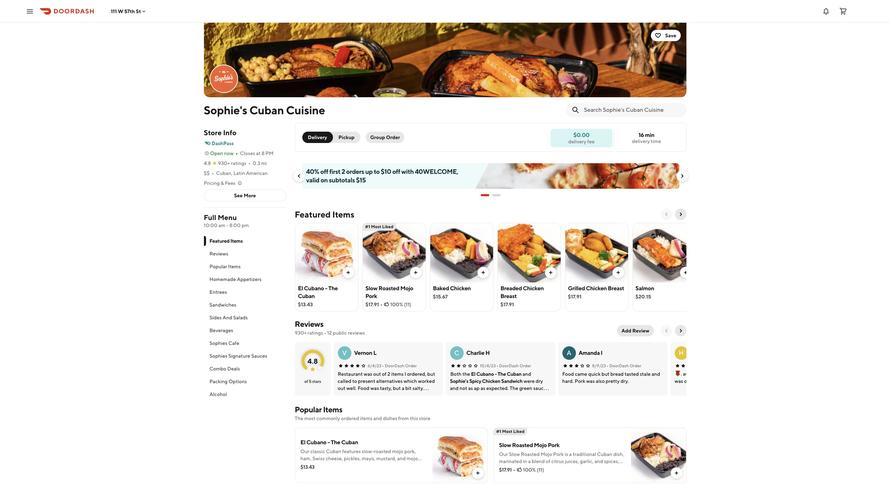 Task type: locate. For each thing, give the bounding box(es) containing it.
off left first
[[320, 168, 328, 176]]

featured down valid
[[295, 210, 331, 220]]

0 vertical spatial (11)
[[404, 302, 411, 308]]

1 vertical spatial slow-
[[511, 466, 523, 472]]

1 vertical spatial featured items
[[209, 238, 243, 244]]

1 vertical spatial 100%
[[523, 468, 536, 473]]

0 horizontal spatial on
[[321, 177, 328, 184]]

0 horizontal spatial slow roasted mojo pork image
[[363, 223, 426, 283]]

popular
[[209, 264, 227, 270], [295, 405, 322, 415]]

0 vertical spatial 4.8
[[204, 161, 211, 166]]

• down 'marinated'
[[513, 468, 515, 473]]

baked chicken $15.67
[[433, 285, 471, 300]]

1 vertical spatial next button of carousel image
[[678, 212, 684, 217]]

5 add item to cart image from the left
[[683, 270, 689, 276]]

0 vertical spatial el cubano - the cuban image
[[295, 223, 358, 283]]

roasted
[[374, 449, 391, 455], [523, 466, 540, 472]]

off
[[320, 168, 328, 176], [392, 168, 400, 176]]

dashpass
[[212, 141, 234, 146]]

0 horizontal spatial slow-
[[362, 449, 374, 455]]

1 horizontal spatial 100% (11)
[[523, 468, 544, 473]]

sophies cafe button
[[204, 337, 286, 350]]

mojo
[[392, 449, 403, 455], [407, 456, 418, 462]]

0 vertical spatial sophies
[[209, 341, 227, 346]]

the for el cubano - the cuban $13.43
[[328, 285, 338, 292]]

1 horizontal spatial 4.8
[[307, 357, 318, 365]]

on down cheese, on the left bottom of page
[[331, 463, 336, 469]]

most
[[371, 224, 381, 230], [502, 429, 512, 435]]

our up 'marinated'
[[499, 452, 508, 458]]

store info
[[204, 129, 236, 137]]

juicy,
[[547, 466, 558, 472]]

on inside 40% off first 2 orders up to $10 off with 40welcome, valid on subtotals $15
[[321, 177, 328, 184]]

0 vertical spatial 100%
[[390, 302, 403, 308]]

to right up
[[374, 168, 380, 176]]

$17.91 down the 'grilled'
[[568, 294, 582, 300]]

16 min delivery time
[[632, 132, 661, 144]]

el inside el cubano - the cuban $13.43
[[298, 285, 303, 292]]

popular inside popular items the most commonly ordered items and dishes from this store
[[295, 405, 322, 415]]

$13.43 down the ham,
[[300, 465, 315, 471]]

charlie h
[[466, 350, 490, 357]]

1 horizontal spatial el cubano - the cuban image
[[432, 428, 488, 484]]

and inside el cubano - the cuban our classic cuban features slow-roasted mojo pork, ham, swiss cheese, pickles, mayo, mustard, and mojo sauce served on crispy cuban bread.
[[397, 456, 406, 462]]

1 horizontal spatial doordash
[[499, 364, 519, 369]]

sophie's cuban cuisine
[[204, 103, 325, 117]]

the for el cubano - the cuban our classic cuban features slow-roasted mojo pork, ham, swiss cheese, pickles, mayo, mustard, and mojo sauce served on crispy cuban bread.
[[331, 440, 340, 446]]

off right $10
[[392, 168, 400, 176]]

0 horizontal spatial most
[[371, 224, 381, 230]]

0 horizontal spatial 100% (11)
[[390, 302, 411, 308]]

1 vertical spatial on
[[331, 463, 336, 469]]

930+
[[218, 161, 230, 166], [295, 330, 307, 336]]

$15.67
[[433, 294, 448, 300]]

0 horizontal spatial reviews
[[209, 251, 228, 257]]

(11) down the blend in the bottom of the page
[[537, 468, 544, 473]]

2 sophies from the top
[[209, 354, 227, 359]]

items up commonly
[[323, 405, 342, 415]]

baked
[[433, 285, 449, 292]]

pricing & fees
[[204, 181, 236, 186]]

0 vertical spatial featured
[[295, 210, 331, 220]]

chicken right the baked on the bottom
[[450, 285, 471, 292]]

100% (11) down the blend in the bottom of the page
[[523, 468, 544, 473]]

Delivery radio
[[302, 132, 333, 143]]

930+ up cuban,
[[218, 161, 230, 166]]

2 off from the left
[[392, 168, 400, 176]]

1 vertical spatial of
[[546, 459, 550, 465]]

sophie's left 'spicy'
[[450, 379, 469, 385]]

amanda
[[579, 350, 600, 357]]

1 horizontal spatial sophie's
[[450, 379, 469, 385]]

for
[[567, 473, 573, 479]]

pm
[[242, 223, 249, 229]]

1 vertical spatial to
[[541, 466, 546, 472]]

el cubano - the cuban image
[[295, 223, 358, 283], [432, 428, 488, 484]]

1 horizontal spatial our
[[499, 452, 508, 458]]

1 vertical spatial 100% (11)
[[523, 468, 544, 473]]

cubano inside el cubano - the cuban our classic cuban features slow-roasted mojo pork, ham, swiss cheese, pickles, mayo, mustard, and mojo sauce served on crispy cuban bread.
[[306, 440, 327, 446]]

-
[[226, 223, 228, 229], [325, 285, 327, 292], [495, 372, 497, 377], [328, 440, 330, 446]]

slow for slow roasted mojo pork
[[365, 285, 378, 292]]

sophies up combo
[[209, 354, 227, 359]]

• doordash order
[[382, 364, 417, 369], [497, 364, 531, 369], [607, 364, 641, 369]]

sophies signature sauces
[[209, 354, 267, 359]]

el for el cubano - the cuban our classic cuban features slow-roasted mojo pork, ham, swiss cheese, pickles, mayo, mustard, and mojo sauce served on crispy cuban bread.
[[300, 440, 305, 446]]

sandwiches
[[209, 302, 236, 308]]

0 horizontal spatial to
[[374, 168, 380, 176]]

1 doordash from the left
[[385, 364, 404, 369]]

roasted inside slow roasted mojo pork our slow roasted mojo pork is a traditional cuban dish, marinated in a blend of citrus juices, garlic, and spices, then slow-roasted to juicy, tender perfection. it's a flavorful and satisfying option for any meal.
[[523, 466, 540, 472]]

8:00
[[229, 223, 241, 229]]

- inside full menu 10:00 am - 8:00 pm
[[226, 223, 228, 229]]

full
[[204, 214, 216, 222]]

1 vertical spatial el
[[471, 372, 476, 377]]

chicken for baked
[[450, 285, 471, 292]]

2 doordash from the left
[[499, 364, 519, 369]]

• left 12
[[324, 330, 326, 336]]

mojo
[[400, 285, 413, 292], [534, 442, 547, 449], [541, 452, 552, 458]]

• up el cubano - the cuban button
[[497, 364, 498, 369]]

mojo left pork,
[[392, 449, 403, 455]]

10:00
[[204, 223, 217, 229]]

of inside slow roasted mojo pork our slow roasted mojo pork is a traditional cuban dish, marinated in a blend of citrus juices, garlic, and spices, then slow-roasted to juicy, tender perfection. it's a flavorful and satisfying option for any meal.
[[546, 459, 550, 465]]

sandwiches button
[[204, 299, 286, 312]]

chicken right breaded
[[523, 285, 544, 292]]

and down in
[[519, 473, 527, 479]]

breast inside grilled chicken breast $17.91
[[608, 285, 624, 292]]

chicken down el cubano - the cuban button
[[482, 379, 500, 385]]

1 vertical spatial ratings
[[308, 330, 323, 336]]

$13.43 up reviews link
[[298, 302, 313, 308]]

el inside el cubano - the cuban our classic cuban features slow-roasted mojo pork, ham, swiss cheese, pickles, mayo, mustard, and mojo sauce served on crispy cuban bread.
[[300, 440, 305, 446]]

info
[[223, 129, 236, 137]]

delivery
[[632, 139, 650, 144], [568, 139, 586, 144]]

1 vertical spatial sophies
[[209, 354, 227, 359]]

previous button of carousel image
[[296, 173, 302, 179], [664, 212, 669, 217]]

to up satisfying
[[541, 466, 546, 472]]

1 horizontal spatial reviews
[[295, 320, 323, 329]]

bread.
[[368, 463, 382, 469]]

(11) down slow roasted mojo pork on the left
[[404, 302, 411, 308]]

• right the 8/9/23
[[607, 364, 609, 369]]

930+ down reviews link
[[295, 330, 307, 336]]

2 add item to cart image from the left
[[480, 270, 486, 276]]

doordash right the 8/9/23
[[609, 364, 629, 369]]

our inside el cubano - the cuban our classic cuban features slow-roasted mojo pork, ham, swiss cheese, pickles, mayo, mustard, and mojo sauce served on crispy cuban bread.
[[300, 449, 309, 455]]

popular up homemade
[[209, 264, 227, 270]]

popular up most
[[295, 405, 322, 415]]

0 vertical spatial slow roasted mojo pork image
[[363, 223, 426, 283]]

breast down breaded
[[501, 293, 517, 300]]

l
[[373, 350, 377, 357]]

1 delivery from the left
[[632, 139, 650, 144]]

delivery left time
[[632, 139, 650, 144]]

and inside popular items the most commonly ordered items and dishes from this store
[[373, 416, 382, 422]]

1 horizontal spatial (11)
[[537, 468, 544, 473]]

add item to cart image
[[413, 270, 418, 276], [480, 270, 486, 276], [548, 270, 553, 276], [615, 270, 621, 276], [683, 270, 689, 276]]

homemade appetizers
[[209, 277, 262, 283]]

0 vertical spatial next button of carousel image
[[679, 173, 685, 179]]

0 horizontal spatial liked
[[382, 224, 393, 230]]

• doordash order up sandwich
[[497, 364, 531, 369]]

chicken for grilled
[[586, 285, 607, 292]]

0 vertical spatial slow
[[365, 285, 378, 292]]

1 horizontal spatial breast
[[608, 285, 624, 292]]

el cubano - the cuban our classic cuban features slow-roasted mojo pork, ham, swiss cheese, pickles, mayo, mustard, and mojo sauce served on crispy cuban bread.
[[300, 440, 418, 469]]

57th
[[124, 8, 135, 14]]

0 horizontal spatial 100%
[[390, 302, 403, 308]]

and
[[373, 416, 382, 422], [397, 456, 406, 462], [595, 459, 603, 465], [519, 473, 527, 479]]

0 vertical spatial el
[[298, 285, 303, 292]]

add item to cart image for slow roasted mojo pork
[[674, 471, 679, 477]]

100% (11)
[[390, 302, 411, 308], [523, 468, 544, 473]]

of left 5
[[304, 379, 308, 385]]

$17.91
[[568, 294, 582, 300], [365, 302, 379, 308], [501, 302, 514, 308], [499, 468, 512, 473]]

h down next "image"
[[679, 350, 684, 357]]

ratings down reviews link
[[308, 330, 323, 336]]

cubano for el cubano - the cuban sophie's spicy chicken sandwich
[[476, 372, 494, 377]]

0 horizontal spatial (11)
[[404, 302, 411, 308]]

items
[[360, 416, 372, 422]]

a right it's
[[608, 466, 611, 472]]

items inside popular items the most commonly ordered items and dishes from this store
[[323, 405, 342, 415]]

cuban inside el cubano - the cuban $13.43
[[298, 293, 315, 300]]

el for el cubano - the cuban $13.43
[[298, 285, 303, 292]]

- inside el cubano - the cuban our classic cuban features slow-roasted mojo pork, ham, swiss cheese, pickles, mayo, mustard, and mojo sauce served on crispy cuban bread.
[[328, 440, 330, 446]]

to inside 40% off first 2 orders up to $10 off with 40welcome, valid on subtotals $15
[[374, 168, 380, 176]]

slow-
[[362, 449, 374, 455], [511, 466, 523, 472]]

cheese,
[[326, 456, 343, 462]]

a
[[569, 452, 572, 458], [528, 459, 531, 465], [608, 466, 611, 472]]

0 vertical spatial previous button of carousel image
[[296, 173, 302, 179]]

$13.43 inside el cubano - the cuban $13.43
[[298, 302, 313, 308]]

chicken inside breaded chicken breast $17.91
[[523, 285, 544, 292]]

0 vertical spatial breast
[[608, 285, 624, 292]]

930+ inside reviews 930+ ratings • 12 public reviews
[[295, 330, 307, 336]]

0 vertical spatial on
[[321, 177, 328, 184]]

1 horizontal spatial off
[[392, 168, 400, 176]]

the inside el cubano - the cuban our classic cuban features slow-roasted mojo pork, ham, swiss cheese, pickles, mayo, mustard, and mojo sauce served on crispy cuban bread.
[[331, 440, 340, 446]]

h right the charlie
[[486, 350, 490, 357]]

cuban inside el cubano - the cuban sophie's spicy chicken sandwich
[[507, 372, 522, 377]]

cafe
[[228, 341, 239, 346]]

reviews inside reviews 930+ ratings • 12 public reviews
[[295, 320, 323, 329]]

previous image
[[664, 328, 669, 334]]

items down subtotals
[[332, 210, 354, 220]]

delivery inside '$0.00 delivery fee'
[[568, 139, 586, 144]]

1 horizontal spatial slow-
[[511, 466, 523, 472]]

1 horizontal spatial slow roasted mojo pork image
[[631, 428, 686, 484]]

2 horizontal spatial • doordash order
[[607, 364, 641, 369]]

slow- inside slow roasted mojo pork our slow roasted mojo pork is a traditional cuban dish, marinated in a blend of citrus juices, garlic, and spices, then slow-roasted to juicy, tender perfection. it's a flavorful and satisfying option for any meal.
[[511, 466, 523, 472]]

delivery down $0.00
[[568, 139, 586, 144]]

chicken inside grilled chicken breast $17.91
[[586, 285, 607, 292]]

ratings
[[231, 161, 246, 166], [308, 330, 323, 336]]

1 vertical spatial mojo
[[407, 456, 418, 462]]

first
[[329, 168, 340, 176]]

on inside el cubano - the cuban our classic cuban features slow-roasted mojo pork, ham, swiss cheese, pickles, mayo, mustard, and mojo sauce served on crispy cuban bread.
[[331, 463, 336, 469]]

next image
[[678, 328, 684, 334]]

mojo for slow roasted mojo pork
[[400, 285, 413, 292]]

40%
[[306, 168, 319, 176]]

i
[[601, 350, 603, 357]]

cubano inside el cubano - the cuban $13.43
[[304, 285, 324, 292]]

100% down slow roasted mojo pork on the left
[[390, 302, 403, 308]]

the inside el cubano - the cuban $13.43
[[328, 285, 338, 292]]

- inside el cubano - the cuban $13.43
[[325, 285, 327, 292]]

dish,
[[613, 452, 624, 458]]

$17.91 down breaded
[[501, 302, 514, 308]]

roasted inside slow roasted mojo pork
[[379, 285, 399, 292]]

doordash right 6/4/23
[[385, 364, 404, 369]]

1 • doordash order from the left
[[382, 364, 417, 369]]

1 horizontal spatial popular
[[295, 405, 322, 415]]

0 vertical spatial roasted
[[374, 449, 391, 455]]

reviews up popular items
[[209, 251, 228, 257]]

0 horizontal spatial featured items
[[209, 238, 243, 244]]

reviews down el cubano - the cuban $13.43
[[295, 320, 323, 329]]

2 vertical spatial cubano
[[306, 440, 327, 446]]

next button of carousel image
[[679, 173, 685, 179], [678, 212, 684, 217]]

doordash up el cubano - the cuban button
[[499, 364, 519, 369]]

0 horizontal spatial off
[[320, 168, 328, 176]]

$17.91 down 'marinated'
[[499, 468, 512, 473]]

sophies down beverages
[[209, 341, 227, 346]]

• doordash order right 6/4/23
[[382, 364, 417, 369]]

4.8 up $$
[[204, 161, 211, 166]]

1 horizontal spatial featured items
[[295, 210, 354, 220]]

breast left salmon
[[608, 285, 624, 292]]

the inside popular items the most commonly ordered items and dishes from this store
[[295, 416, 303, 422]]

store
[[419, 416, 430, 422]]

• doordash order right the 8/9/23
[[607, 364, 641, 369]]

0 horizontal spatial mojo
[[392, 449, 403, 455]]

add review
[[622, 328, 649, 334]]

pork,
[[404, 449, 416, 455]]

roasted for slow roasted mojo pork our slow roasted mojo pork is a traditional cuban dish, marinated in a blend of citrus juices, garlic, and spices, then slow-roasted to juicy, tender perfection. it's a flavorful and satisfying option for any meal.
[[512, 442, 533, 449]]

sophies inside 'button'
[[209, 341, 227, 346]]

sophies inside button
[[209, 354, 227, 359]]

1 vertical spatial #1
[[496, 429, 501, 435]]

#1 most liked
[[365, 224, 393, 230], [496, 429, 525, 435]]

h
[[679, 350, 684, 357], [486, 350, 490, 357]]

cubano
[[304, 285, 324, 292], [476, 372, 494, 377], [306, 440, 327, 446]]

1 horizontal spatial on
[[331, 463, 336, 469]]

2 vertical spatial el
[[300, 440, 305, 446]]

• down slow roasted mojo pork on the left
[[380, 302, 383, 308]]

0 vertical spatial mojo
[[400, 285, 413, 292]]

2 delivery from the left
[[568, 139, 586, 144]]

0 horizontal spatial our
[[300, 449, 309, 455]]

sophies
[[209, 341, 227, 346], [209, 354, 227, 359]]

perfection.
[[575, 466, 600, 472]]

breaded chicken breast image
[[498, 223, 561, 283]]

1 horizontal spatial 930+
[[295, 330, 307, 336]]

0 vertical spatial $13.43
[[298, 302, 313, 308]]

0 vertical spatial a
[[569, 452, 572, 458]]

4.8 up of 5 stars
[[307, 357, 318, 365]]

4 add item to cart image from the left
[[615, 270, 621, 276]]

- for el cubano - the cuban $13.43
[[325, 285, 327, 292]]

salmon image
[[633, 223, 696, 283]]

popular for popular items the most commonly ordered items and dishes from this store
[[295, 405, 322, 415]]

delivery inside 16 min delivery time
[[632, 139, 650, 144]]

1 horizontal spatial • doordash order
[[497, 364, 531, 369]]

slow roasted mojo pork image
[[363, 223, 426, 283], [631, 428, 686, 484]]

popular items the most commonly ordered items and dishes from this store
[[295, 405, 430, 422]]

1 vertical spatial slow roasted mojo pork image
[[631, 428, 686, 484]]

1 vertical spatial sophie's
[[450, 379, 469, 385]]

featured inside heading
[[295, 210, 331, 220]]

0.3 mi
[[253, 161, 267, 166]]

pork for slow roasted mojo pork our slow roasted mojo pork is a traditional cuban dish, marinated in a blend of citrus juices, garlic, and spices, then slow-roasted to juicy, tender perfection. it's a flavorful and satisfying option for any meal.
[[548, 442, 560, 449]]

3 add item to cart image from the left
[[548, 270, 553, 276]]

roasted for slow roasted mojo pork
[[379, 285, 399, 292]]

order methods option group
[[302, 132, 360, 143]]

our up the ham,
[[300, 449, 309, 455]]

100% (11) down slow roasted mojo pork on the left
[[390, 302, 411, 308]]

Item Search search field
[[584, 106, 681, 114]]

features
[[342, 449, 361, 455]]

mojo down pork,
[[407, 456, 418, 462]]

1 horizontal spatial of
[[546, 459, 550, 465]]

6/4/23
[[368, 364, 382, 369]]

on right valid
[[321, 177, 328, 184]]

swiss
[[312, 456, 325, 462]]

chicken right the 'grilled'
[[586, 285, 607, 292]]

homemade
[[209, 277, 236, 283]]

select promotional banner element
[[481, 189, 501, 202]]

1 sophies from the top
[[209, 341, 227, 346]]

popular inside popular items button
[[209, 264, 227, 270]]

alcohol button
[[204, 388, 286, 401]]

featured down am
[[209, 238, 230, 244]]

slow inside slow roasted mojo pork
[[365, 285, 378, 292]]

1 vertical spatial 4.8
[[307, 357, 318, 365]]

2 horizontal spatial a
[[608, 466, 611, 472]]

100% down in
[[523, 468, 536, 473]]

0 items, open order cart image
[[839, 7, 848, 15]]

doordash for v
[[385, 364, 404, 369]]

slow- up mayo,
[[362, 449, 374, 455]]

the inside el cubano - the cuban sophie's spicy chicken sandwich
[[498, 372, 506, 377]]

of up the juicy,
[[546, 459, 550, 465]]

0 vertical spatial #1
[[365, 224, 370, 230]]

sophie's cuban cuisine image
[[204, 23, 686, 97], [210, 65, 237, 92]]

1 vertical spatial 930+
[[295, 330, 307, 336]]

slow- down 'marinated'
[[511, 466, 523, 472]]

notification bell image
[[822, 7, 830, 15]]

el inside el cubano - the cuban sophie's spicy chicken sandwich
[[471, 372, 476, 377]]

sophie's spicy chicken sandwich button
[[450, 378, 523, 385]]

2 vertical spatial mojo
[[541, 452, 552, 458]]

and right items
[[373, 416, 382, 422]]

garlic,
[[580, 459, 594, 465]]

1 horizontal spatial h
[[679, 350, 684, 357]]

2 vertical spatial a
[[608, 466, 611, 472]]

ratings inside reviews 930+ ratings • 12 public reviews
[[308, 330, 323, 336]]

• right now
[[236, 151, 238, 156]]

2 vertical spatial pork
[[553, 452, 564, 458]]

0 vertical spatial popular
[[209, 264, 227, 270]]

a right in
[[528, 459, 531, 465]]

reviews inside reviews button
[[209, 251, 228, 257]]

sophie's up info
[[204, 103, 247, 117]]

crispy
[[337, 463, 351, 469]]

chicken inside baked chicken $15.67
[[450, 285, 471, 292]]

0 horizontal spatial a
[[528, 459, 531, 465]]

add item to cart image
[[345, 270, 351, 276], [475, 471, 481, 477], [674, 471, 679, 477]]

1 horizontal spatial a
[[569, 452, 572, 458]]

items up homemade appetizers
[[228, 264, 241, 270]]

pork inside slow roasted mojo pork
[[365, 293, 377, 300]]

breast inside breaded chicken breast $17.91
[[501, 293, 517, 300]]

2 • doordash order from the left
[[497, 364, 531, 369]]

fee
[[587, 139, 595, 144]]

reviews
[[209, 251, 228, 257], [295, 320, 323, 329]]

sides and salads
[[209, 315, 248, 321]]

3 • doordash order from the left
[[607, 364, 641, 369]]

1 horizontal spatial mojo
[[407, 456, 418, 462]]

roasted down in
[[523, 466, 540, 472]]

0 vertical spatial reviews
[[209, 251, 228, 257]]

1 vertical spatial liked
[[513, 429, 525, 435]]

mojo for slow roasted mojo pork our slow roasted mojo pork is a traditional cuban dish, marinated in a blend of citrus juices, garlic, and spices, then slow-roasted to juicy, tender perfection. it's a flavorful and satisfying option for any meal.
[[534, 442, 547, 449]]

- inside el cubano - the cuban sophie's spicy chicken sandwich
[[495, 372, 497, 377]]

add item to cart image for salmon
[[683, 270, 689, 276]]

st
[[136, 8, 141, 14]]

• doordash order for c
[[497, 364, 531, 369]]

a right is at the right bottom
[[569, 452, 572, 458]]

sophie's inside el cubano - the cuban sophie's spicy chicken sandwich
[[450, 379, 469, 385]]

vernon
[[354, 350, 372, 357]]

3 doordash from the left
[[609, 364, 629, 369]]

0 vertical spatial roasted
[[379, 285, 399, 292]]

cubano inside el cubano - the cuban sophie's spicy chicken sandwich
[[476, 372, 494, 377]]

1 vertical spatial pork
[[548, 442, 560, 449]]

0 horizontal spatial breast
[[501, 293, 517, 300]]

ratings up latin
[[231, 161, 246, 166]]

1 horizontal spatial featured
[[295, 210, 331, 220]]

1 horizontal spatial add item to cart image
[[475, 471, 481, 477]]

order for a
[[630, 364, 641, 369]]

see
[[234, 193, 243, 199]]

vernon l
[[354, 350, 377, 357]]

roasted up mustard,
[[374, 449, 391, 455]]

1 vertical spatial mojo
[[534, 442, 547, 449]]

0 horizontal spatial • doordash order
[[382, 364, 417, 369]]

and down pork,
[[397, 456, 406, 462]]

$$ • cuban, latin american
[[204, 171, 268, 176]]

2 horizontal spatial add item to cart image
[[674, 471, 679, 477]]

with
[[401, 168, 414, 176]]

the
[[328, 285, 338, 292], [498, 372, 506, 377], [295, 416, 303, 422], [331, 440, 340, 446]]

option
[[551, 473, 566, 479]]

0 vertical spatial ratings
[[231, 161, 246, 166]]

mojo inside slow roasted mojo pork
[[400, 285, 413, 292]]



Task type: describe. For each thing, give the bounding box(es) containing it.
items inside popular items button
[[228, 264, 241, 270]]

sauces
[[251, 354, 267, 359]]

reviews button
[[204, 248, 286, 260]]

appetizers
[[237, 277, 262, 283]]

reviews link
[[295, 320, 323, 329]]

roasted inside el cubano - the cuban our classic cuban features slow-roasted mojo pork, ham, swiss cheese, pickles, mayo, mustard, and mojo sauce served on crispy cuban bread.
[[374, 449, 391, 455]]

delivery
[[308, 135, 327, 140]]

slow for slow roasted mojo pork our slow roasted mojo pork is a traditional cuban dish, marinated in a blend of citrus juices, garlic, and spices, then slow-roasted to juicy, tender perfection. it's a flavorful and satisfying option for any meal.
[[499, 442, 511, 449]]

$17.91 down slow roasted mojo pork on the left
[[365, 302, 379, 308]]

am
[[218, 223, 225, 229]]

5
[[309, 379, 311, 385]]

1 add item to cart image from the left
[[413, 270, 418, 276]]

mustard,
[[376, 456, 396, 462]]

classic
[[310, 449, 325, 455]]

0 vertical spatial 100% (11)
[[390, 302, 411, 308]]

0 horizontal spatial #1 most liked
[[365, 224, 393, 230]]

slow- inside el cubano - the cuban our classic cuban features slow-roasted mojo pork, ham, swiss cheese, pickles, mayo, mustard, and mojo sauce served on crispy cuban bread.
[[362, 449, 374, 455]]

group order
[[370, 135, 400, 140]]

group order button
[[366, 132, 404, 143]]

traditional
[[573, 452, 596, 458]]

most
[[304, 416, 316, 422]]

order inside group order button
[[386, 135, 400, 140]]

16
[[639, 132, 644, 139]]

this
[[410, 416, 418, 422]]

min
[[645, 132, 655, 139]]

blend
[[532, 459, 545, 465]]

reviews for reviews
[[209, 251, 228, 257]]

order for c
[[520, 364, 531, 369]]

store
[[204, 129, 222, 137]]

• inside reviews 930+ ratings • 12 public reviews
[[324, 330, 326, 336]]

pickles,
[[344, 456, 361, 462]]

up
[[365, 168, 373, 176]]

cubano for el cubano - the cuban our classic cuban features slow-roasted mojo pork, ham, swiss cheese, pickles, mayo, mustard, and mojo sauce served on crispy cuban bread.
[[306, 440, 327, 446]]

• right $$
[[212, 171, 214, 176]]

$0.00 delivery fee
[[568, 132, 595, 144]]

1 horizontal spatial previous button of carousel image
[[664, 212, 669, 217]]

0 vertical spatial most
[[371, 224, 381, 230]]

1 vertical spatial (11)
[[537, 468, 544, 473]]

order for v
[[405, 364, 417, 369]]

pricing
[[204, 181, 220, 186]]

entrees
[[209, 290, 227, 295]]

open now
[[210, 151, 234, 156]]

more
[[244, 193, 256, 199]]

at
[[256, 151, 261, 156]]

0 vertical spatial 930+
[[218, 161, 230, 166]]

$17.91 •
[[499, 468, 515, 473]]

popular items button
[[204, 260, 286, 273]]

to inside slow roasted mojo pork our slow roasted mojo pork is a traditional cuban dish, marinated in a blend of citrus juices, garlic, and spices, then slow-roasted to juicy, tender perfection. it's a flavorful and satisfying option for any meal.
[[541, 466, 546, 472]]

subtotals
[[329, 177, 355, 184]]

pricing & fees button
[[204, 180, 243, 187]]

• closes at 8 pm
[[236, 151, 274, 156]]

breast for breaded chicken breast
[[501, 293, 517, 300]]

chicken inside el cubano - the cuban sophie's spicy chicken sandwich
[[482, 379, 500, 385]]

add item to cart image for grilled
[[615, 270, 621, 276]]

amanda i
[[579, 350, 603, 357]]

1 horizontal spatial #1
[[496, 429, 501, 435]]

open
[[210, 151, 223, 156]]

doordash for a
[[609, 364, 629, 369]]

0 vertical spatial mojo
[[392, 449, 403, 455]]

latin
[[233, 171, 245, 176]]

&
[[221, 181, 224, 186]]

1 horizontal spatial #1 most liked
[[496, 429, 525, 435]]

1 vertical spatial el cubano - the cuban image
[[432, 428, 488, 484]]

0 horizontal spatial h
[[486, 350, 490, 357]]

0 vertical spatial featured items
[[295, 210, 354, 220]]

beverages button
[[204, 324, 286, 337]]

popular for popular items
[[209, 264, 227, 270]]

add review button
[[617, 326, 654, 337]]

2 vertical spatial slow
[[509, 452, 520, 458]]

0 vertical spatial sophie's
[[204, 103, 247, 117]]

packing options
[[209, 379, 247, 385]]

sides and salads button
[[204, 312, 286, 324]]

2
[[342, 168, 345, 176]]

slow roasted mojo pork
[[365, 285, 413, 300]]

of 5 stars
[[304, 379, 321, 385]]

add item to cart image for our classic cuban features slow-roasted mojo pork, ham, swiss cheese, pickles, mayo, mustard, and mojo sauce served on crispy cuban bread.
[[475, 471, 481, 477]]

reviews for reviews 930+ ratings • 12 public reviews
[[295, 320, 323, 329]]

1 off from the left
[[320, 168, 328, 176]]

el for el cubano - the cuban sophie's spicy chicken sandwich
[[471, 372, 476, 377]]

packing
[[209, 379, 228, 385]]

cuban inside slow roasted mojo pork our slow roasted mojo pork is a traditional cuban dish, marinated in a blend of citrus juices, garlic, and spices, then slow-roasted to juicy, tender perfection. it's a flavorful and satisfying option for any meal.
[[597, 452, 612, 458]]

0 vertical spatial liked
[[382, 224, 393, 230]]

• right 6/4/23
[[382, 364, 384, 369]]

$17.91 inside grilled chicken breast $17.91
[[568, 294, 582, 300]]

• doordash order for a
[[607, 364, 641, 369]]

spicy
[[469, 379, 481, 385]]

served
[[315, 463, 330, 469]]

from
[[398, 416, 409, 422]]

ordered
[[341, 416, 359, 422]]

grilled
[[568, 285, 585, 292]]

add item to cart image for breaded
[[548, 270, 553, 276]]

flavorful
[[499, 473, 518, 479]]

cubano for el cubano - the cuban $13.43
[[304, 285, 324, 292]]

breast for grilled chicken breast
[[608, 285, 624, 292]]

40welcome,
[[415, 168, 458, 176]]

Pickup radio
[[329, 132, 360, 143]]

open menu image
[[26, 7, 34, 15]]

items inside featured items heading
[[332, 210, 354, 220]]

sophies for sophies signature sauces
[[209, 354, 227, 359]]

chicken for breaded
[[523, 285, 544, 292]]

signature
[[228, 354, 250, 359]]

add item to cart image for baked
[[480, 270, 486, 276]]

sophies for sophies cafe
[[209, 341, 227, 346]]

sides
[[209, 315, 222, 321]]

spices,
[[604, 459, 619, 465]]

sophies cafe
[[209, 341, 239, 346]]

citrus
[[551, 459, 564, 465]]

0 horizontal spatial of
[[304, 379, 308, 385]]

grilled chicken breast $17.91
[[568, 285, 624, 300]]

1 vertical spatial most
[[502, 429, 512, 435]]

sophies signature sauces button
[[204, 350, 286, 363]]

and up it's
[[595, 459, 603, 465]]

now
[[224, 151, 234, 156]]

0 horizontal spatial featured
[[209, 238, 230, 244]]

ham,
[[300, 456, 311, 462]]

pork for slow roasted mojo pork
[[365, 293, 377, 300]]

0 horizontal spatial 4.8
[[204, 161, 211, 166]]

is
[[565, 452, 568, 458]]

0 horizontal spatial #1
[[365, 224, 370, 230]]

meal.
[[583, 473, 595, 479]]

- for el cubano - the cuban our classic cuban features slow-roasted mojo pork, ham, swiss cheese, pickles, mayo, mustard, and mojo sauce served on crispy cuban bread.
[[328, 440, 330, 446]]

american
[[246, 171, 268, 176]]

grilled chicken breast image
[[565, 223, 628, 283]]

charlie
[[466, 350, 485, 357]]

• doordash order for v
[[382, 364, 417, 369]]

it's
[[601, 466, 607, 472]]

111
[[111, 8, 117, 14]]

sauce
[[300, 463, 314, 469]]

0 horizontal spatial ratings
[[231, 161, 246, 166]]

in
[[523, 459, 527, 465]]

salads
[[233, 315, 248, 321]]

1 vertical spatial $13.43
[[300, 465, 315, 471]]

see more button
[[204, 190, 286, 201]]

10/4/23
[[480, 364, 496, 369]]

featured items heading
[[295, 209, 354, 220]]

options
[[229, 379, 247, 385]]

a
[[567, 350, 571, 357]]

2 vertical spatial roasted
[[521, 452, 540, 458]]

- for el cubano - the cuban sophie's spicy chicken sandwich
[[495, 372, 497, 377]]

• left 0.3 on the top
[[249, 161, 251, 166]]

pm
[[266, 151, 274, 156]]

add
[[622, 328, 631, 334]]

v
[[342, 350, 347, 357]]

$17.91 inside breaded chicken breast $17.91
[[501, 302, 514, 308]]

1 horizontal spatial 100%
[[523, 468, 536, 473]]

the for el cubano - the cuban sophie's spicy chicken sandwich
[[498, 372, 506, 377]]

our inside slow roasted mojo pork our slow roasted mojo pork is a traditional cuban dish, marinated in a blend of citrus juices, garlic, and spices, then slow-roasted to juicy, tender perfection. it's a flavorful and satisfying option for any meal.
[[499, 452, 508, 458]]

items up reviews button
[[230, 238, 243, 244]]

8/9/23
[[592, 364, 606, 369]]

marinated
[[499, 459, 522, 465]]

doordash for c
[[499, 364, 519, 369]]

entrees button
[[204, 286, 286, 299]]

baked chicken image
[[430, 223, 493, 283]]

mi
[[261, 161, 267, 166]]

any
[[574, 473, 582, 479]]

w
[[118, 8, 123, 14]]

0 horizontal spatial el cubano - the cuban image
[[295, 223, 358, 283]]

0 horizontal spatial add item to cart image
[[345, 270, 351, 276]]



Task type: vqa. For each thing, say whether or not it's contained in the screenshot.
served on the left
yes



